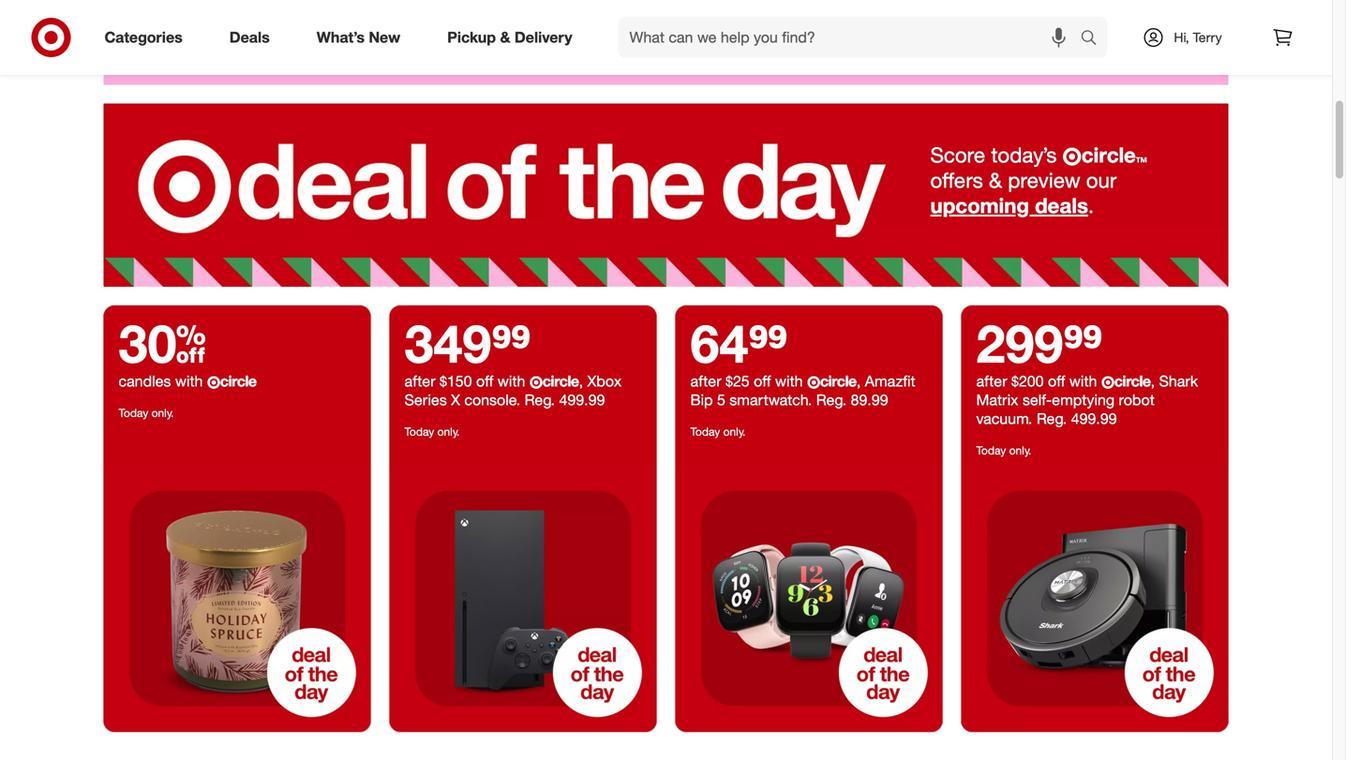 Task type: vqa. For each thing, say whether or not it's contained in the screenshot.
1st Furniture from the left
no



Task type: locate. For each thing, give the bounding box(es) containing it.
circle up robot
[[1115, 372, 1151, 391]]

add for second add to cart button from right
[[737, 29, 758, 43]]

299
[[976, 311, 1064, 375]]

smartwatch.
[[730, 391, 812, 409]]

1 horizontal spatial 499.99
[[1071, 410, 1117, 428]]

with up the smartwatch.
[[775, 372, 803, 391]]

today
[[119, 406, 148, 420], [405, 425, 434, 439], [691, 425, 720, 439], [976, 444, 1006, 458]]

1 to from the left
[[207, 29, 218, 43]]

add for first add to cart button from the left
[[183, 29, 204, 43]]

today only. down vacuum.
[[976, 444, 1032, 458]]

score
[[931, 142, 985, 168]]

1 add to cart from the left
[[183, 29, 243, 43]]

delivery
[[515, 28, 572, 46]]

1 cart from the left
[[221, 29, 243, 43]]

, up 89.99
[[857, 372, 861, 391]]

add
[[183, 29, 204, 43], [367, 29, 389, 43], [552, 29, 573, 43], [737, 29, 758, 43], [1106, 29, 1128, 43]]

reg. inside , shark matrix self-emptying robot vacuum. reg. 499.99
[[1037, 410, 1067, 428]]

5 to from the left
[[1131, 29, 1141, 43]]

offers
[[931, 168, 983, 193]]

only. down candles with
[[152, 406, 174, 420]]

after up bip
[[691, 372, 721, 391]]

reg. down self- at right
[[1037, 410, 1067, 428]]

1 off from the left
[[476, 372, 493, 391]]

reg.
[[525, 391, 555, 409], [816, 391, 847, 409], [1037, 410, 1067, 428]]

with right candles
[[175, 372, 203, 391]]

circle left xbox
[[543, 372, 579, 391]]

2 horizontal spatial 99
[[1064, 311, 1103, 375]]

& right pickup
[[500, 28, 510, 46]]

1 vertical spatial 499.99
[[1071, 410, 1117, 428]]

3 add to cart button from the left
[[507, 21, 658, 51]]

64 99
[[691, 311, 788, 375]]

99 up the smartwatch.
[[749, 311, 788, 375]]

, left xbox
[[579, 372, 583, 391]]

reg. inside , xbox series x console. reg. 499.99
[[525, 391, 555, 409]]

1 horizontal spatial after
[[691, 372, 721, 391]]

only. down vacuum.
[[1009, 444, 1032, 458]]

4 add to cart button from the left
[[691, 21, 842, 51]]

carousel region
[[104, 0, 1229, 104]]

1 after from the left
[[405, 372, 436, 391]]

deals
[[229, 28, 270, 46]]

$200
[[1012, 372, 1044, 391]]

5 cart from the left
[[1145, 29, 1166, 43]]

only.
[[152, 406, 174, 420], [437, 425, 460, 439], [723, 425, 746, 439], [1009, 444, 1032, 458]]

after for 349
[[405, 372, 436, 391]]

with up console.
[[498, 372, 525, 391]]

today only. down candles
[[119, 406, 174, 420]]

299 99
[[976, 311, 1103, 375]]

, for 64 99
[[857, 372, 861, 391]]

5 add to cart from the left
[[1106, 29, 1166, 43]]

with
[[175, 372, 203, 391], [498, 372, 525, 391], [775, 372, 803, 391], [1070, 372, 1097, 391]]

3 to from the left
[[577, 29, 587, 43]]

3 with from the left
[[775, 372, 803, 391]]

, for 349 99
[[579, 372, 583, 391]]

1 99 from the left
[[492, 311, 531, 375]]

after up matrix
[[976, 372, 1007, 391]]

0 horizontal spatial reg.
[[525, 391, 555, 409]]

after up series
[[405, 372, 436, 391]]

2 cart from the left
[[406, 29, 428, 43]]

0 horizontal spatial ,
[[579, 372, 583, 391]]

2 horizontal spatial reg.
[[1037, 410, 1067, 428]]

1 , from the left
[[579, 372, 583, 391]]

4 add from the left
[[737, 29, 758, 43]]

2 horizontal spatial off
[[1048, 372, 1065, 391]]

today only.
[[119, 406, 174, 420], [405, 425, 460, 439], [691, 425, 746, 439], [976, 444, 1032, 458]]

what's
[[317, 28, 365, 46]]

target deal of the day image for 299 99
[[961, 465, 1229, 732]]

1 add to cart button from the left
[[137, 21, 288, 51]]

5 add from the left
[[1106, 29, 1128, 43]]

off up the smartwatch.
[[754, 372, 771, 391]]

pickup
[[447, 28, 496, 46]]

reg. right console.
[[525, 391, 555, 409]]

99 for 64
[[749, 311, 788, 375]]

99 up emptying
[[1064, 311, 1103, 375]]

0 horizontal spatial 499.99
[[559, 391, 605, 409]]

circle for 299 99
[[1115, 372, 1151, 391]]

off up console.
[[476, 372, 493, 391]]

0 horizontal spatial &
[[500, 28, 510, 46]]

reg. left 89.99
[[816, 391, 847, 409]]

after $150 off with
[[405, 372, 530, 391]]

add to cart for second add to cart button from right
[[737, 29, 797, 43]]

1 horizontal spatial &
[[989, 168, 1002, 193]]

circle
[[1082, 142, 1136, 168], [220, 372, 257, 391], [543, 372, 579, 391], [820, 372, 857, 391], [1115, 372, 1151, 391]]

circle up 89.99
[[820, 372, 857, 391]]

with for 64
[[775, 372, 803, 391]]

off
[[476, 372, 493, 391], [754, 372, 771, 391], [1048, 372, 1065, 391]]

3 add to cart from the left
[[552, 29, 612, 43]]

2 horizontal spatial after
[[976, 372, 1007, 391]]

99
[[492, 311, 531, 375], [749, 311, 788, 375], [1064, 311, 1103, 375]]

4 to from the left
[[761, 29, 772, 43]]

2 with from the left
[[498, 372, 525, 391]]

& inside 'link'
[[500, 28, 510, 46]]

2 add from the left
[[367, 29, 389, 43]]

3 99 from the left
[[1064, 311, 1103, 375]]

3 off from the left
[[1048, 372, 1065, 391]]

cart for fifth add to cart button from left
[[1145, 29, 1166, 43]]

0 horizontal spatial off
[[476, 372, 493, 391]]

add for fifth add to cart button from left
[[1106, 29, 1128, 43]]

, up robot
[[1151, 372, 1155, 391]]

today down bip
[[691, 425, 720, 439]]

terry
[[1193, 29, 1222, 45]]

2 , from the left
[[857, 372, 861, 391]]

1 vertical spatial &
[[989, 168, 1002, 193]]

categories link
[[89, 17, 206, 58]]

vacuum.
[[976, 410, 1033, 428]]

only. for 64
[[723, 425, 746, 439]]

2 99 from the left
[[749, 311, 788, 375]]

add to cart for third add to cart button from the left
[[552, 29, 612, 43]]

.
[[1088, 193, 1094, 219]]

cart for first add to cart button from the left
[[221, 29, 243, 43]]

1 add from the left
[[183, 29, 204, 43]]

to for 4th add to cart button from right
[[392, 29, 403, 43]]

categories
[[105, 28, 183, 46]]

1 horizontal spatial reg.
[[816, 391, 847, 409]]

after
[[405, 372, 436, 391], [691, 372, 721, 391], [976, 372, 1007, 391]]

5 add to cart button from the left
[[1061, 21, 1212, 51]]

3 cart from the left
[[590, 29, 612, 43]]

2 add to cart button from the left
[[322, 21, 473, 51]]

add to cart for fifth add to cart button from left
[[1106, 29, 1166, 43]]

499.99 down xbox
[[559, 391, 605, 409]]

499.99
[[559, 391, 605, 409], [1071, 410, 1117, 428]]

hi, terry
[[1174, 29, 1222, 45]]

candles with
[[119, 372, 207, 391]]

0 horizontal spatial after
[[405, 372, 436, 391]]

today for 299
[[976, 444, 1006, 458]]

64
[[691, 311, 749, 375]]

349
[[405, 311, 492, 375]]

, inside , xbox series x console. reg. 499.99
[[579, 372, 583, 391]]

, inside , amazfit bip 5 smartwatch. reg. 89.99
[[857, 372, 861, 391]]

add to cart for first add to cart button from the left
[[183, 29, 243, 43]]

0 vertical spatial &
[[500, 28, 510, 46]]

today for 64
[[691, 425, 720, 439]]

499.99 down emptying
[[1071, 410, 1117, 428]]

3 , from the left
[[1151, 372, 1155, 391]]

3 after from the left
[[976, 372, 1007, 391]]

& inside score today's ◎ circle tm offers & preview our upcoming deals .
[[989, 168, 1002, 193]]

&
[[500, 28, 510, 46], [989, 168, 1002, 193]]

add to cart
[[183, 29, 243, 43], [367, 29, 428, 43], [552, 29, 612, 43], [737, 29, 797, 43], [1106, 29, 1166, 43]]

2 to from the left
[[392, 29, 403, 43]]

2 off from the left
[[754, 372, 771, 391]]

3 add from the left
[[552, 29, 573, 43]]

target deal of the day image
[[104, 104, 1229, 287], [104, 465, 371, 732], [390, 465, 657, 732], [676, 465, 943, 732], [961, 465, 1229, 732]]

99 up console.
[[492, 311, 531, 375]]

4 with from the left
[[1070, 372, 1097, 391]]

after for 299
[[976, 372, 1007, 391]]

$25
[[726, 372, 750, 391]]

add to cart button
[[137, 21, 288, 51], [322, 21, 473, 51], [507, 21, 658, 51], [691, 21, 842, 51], [1061, 21, 1212, 51]]

4 cart from the left
[[775, 29, 797, 43]]

0 vertical spatial 499.99
[[559, 391, 605, 409]]

, xbox series x console. reg. 499.99
[[405, 372, 622, 409]]

after $25 off with
[[691, 372, 807, 391]]

deals
[[1035, 193, 1088, 219]]

2 add to cart from the left
[[367, 29, 428, 43]]

today down series
[[405, 425, 434, 439]]

cart for 4th add to cart button from right
[[406, 29, 428, 43]]

1 horizontal spatial ,
[[857, 372, 861, 391]]

reg. for 64 99
[[816, 391, 847, 409]]

only. down 5
[[723, 425, 746, 439]]

& right offers
[[989, 168, 1002, 193]]

to
[[207, 29, 218, 43], [392, 29, 403, 43], [577, 29, 587, 43], [761, 29, 772, 43], [1131, 29, 1141, 43]]

with up emptying
[[1070, 372, 1097, 391]]

circle up .
[[1082, 142, 1136, 168]]

today down vacuum.
[[976, 444, 1006, 458]]

off up self- at right
[[1048, 372, 1065, 391]]

circle for 349 99
[[543, 372, 579, 391]]

1 horizontal spatial 99
[[749, 311, 788, 375]]

0 horizontal spatial 99
[[492, 311, 531, 375]]

4 add to cart from the left
[[737, 29, 797, 43]]

What can we help you find? suggestions appear below search field
[[618, 17, 1085, 58]]

new
[[369, 28, 400, 46]]

, inside , shark matrix self-emptying robot vacuum. reg. 499.99
[[1151, 372, 1155, 391]]

today only. down 5
[[691, 425, 746, 439]]

candles
[[119, 372, 171, 391]]

1 horizontal spatial off
[[754, 372, 771, 391]]

only. for 299
[[1009, 444, 1032, 458]]

today only. down series
[[405, 425, 460, 439]]

only. down 'x'
[[437, 425, 460, 439]]

2 horizontal spatial ,
[[1151, 372, 1155, 391]]

2 after from the left
[[691, 372, 721, 391]]

reg. inside , amazfit bip 5 smartwatch. reg. 89.99
[[816, 391, 847, 409]]

,
[[579, 372, 583, 391], [857, 372, 861, 391], [1151, 372, 1155, 391]]

cart
[[221, 29, 243, 43], [406, 29, 428, 43], [590, 29, 612, 43], [775, 29, 797, 43], [1145, 29, 1166, 43]]



Task type: describe. For each thing, give the bounding box(es) containing it.
target deal of the day image for 349 99
[[390, 465, 657, 732]]

today only. for 349 99
[[405, 425, 460, 439]]

cart for second add to cart button from right
[[775, 29, 797, 43]]

amazfit
[[865, 372, 916, 391]]

, shark matrix self-emptying robot vacuum. reg. 499.99
[[976, 372, 1198, 428]]

$150
[[440, 372, 472, 391]]

99 for 299
[[1064, 311, 1103, 375]]

console.
[[464, 391, 521, 409]]

89.99
[[851, 391, 888, 409]]

only. for 349
[[437, 425, 460, 439]]

target deal of the day image for 64 99
[[676, 465, 943, 732]]

deals link
[[214, 17, 293, 58]]

30
[[119, 311, 206, 375]]

off for 64
[[754, 372, 771, 391]]

, for 299 99
[[1151, 372, 1155, 391]]

hi,
[[1174, 29, 1189, 45]]

shark
[[1159, 372, 1198, 391]]

tm
[[1136, 156, 1147, 165]]

with for 299
[[1070, 372, 1097, 391]]

xbox
[[587, 372, 622, 391]]

after for 64
[[691, 372, 721, 391]]

preview
[[1008, 168, 1081, 193]]

bip
[[691, 391, 713, 409]]

circle inside score today's ◎ circle tm offers & preview our upcoming deals .
[[1082, 142, 1136, 168]]

pickup & delivery link
[[431, 17, 596, 58]]

off for 299
[[1048, 372, 1065, 391]]

with for 349
[[498, 372, 525, 391]]

to for fifth add to cart button from left
[[1131, 29, 1141, 43]]

self-
[[1023, 391, 1052, 409]]

search
[[1072, 30, 1117, 48]]

emptying
[[1052, 391, 1115, 409]]

◎
[[1063, 146, 1082, 167]]

after $200 off with
[[976, 372, 1102, 391]]

cart for third add to cart button from the left
[[590, 29, 612, 43]]

to for first add to cart button from the left
[[207, 29, 218, 43]]

add for 4th add to cart button from right
[[367, 29, 389, 43]]

what's new link
[[301, 17, 424, 58]]

99 for 349
[[492, 311, 531, 375]]

499.99 inside , shark matrix self-emptying robot vacuum. reg. 499.99
[[1071, 410, 1117, 428]]

5
[[717, 391, 726, 409]]

add for third add to cart button from the left
[[552, 29, 573, 43]]

499.99 inside , xbox series x console. reg. 499.99
[[559, 391, 605, 409]]

score today's ◎ circle tm offers & preview our upcoming deals .
[[931, 142, 1147, 219]]

matrix
[[976, 391, 1019, 409]]

our
[[1086, 168, 1117, 193]]

add to cart for 4th add to cart button from right
[[367, 29, 428, 43]]

to for third add to cart button from the left
[[577, 29, 587, 43]]

circle right candles with
[[220, 372, 257, 391]]

reg. for 349 99
[[525, 391, 555, 409]]

today down candles
[[119, 406, 148, 420]]

upcoming
[[931, 193, 1029, 219]]

to for second add to cart button from right
[[761, 29, 772, 43]]

circle for 64 99
[[820, 372, 857, 391]]

today's
[[991, 142, 1057, 168]]

349 99
[[405, 311, 531, 375]]

search button
[[1072, 17, 1117, 62]]

off for 349
[[476, 372, 493, 391]]

what's new
[[317, 28, 400, 46]]

today only. for 64 99
[[691, 425, 746, 439]]

x
[[451, 391, 460, 409]]

1 with from the left
[[175, 372, 203, 391]]

, amazfit bip 5 smartwatch. reg. 89.99
[[691, 372, 916, 409]]

series
[[405, 391, 447, 409]]

robot
[[1119, 391, 1155, 409]]

today only. for 299 99
[[976, 444, 1032, 458]]

pickup & delivery
[[447, 28, 572, 46]]

today for 349
[[405, 425, 434, 439]]



